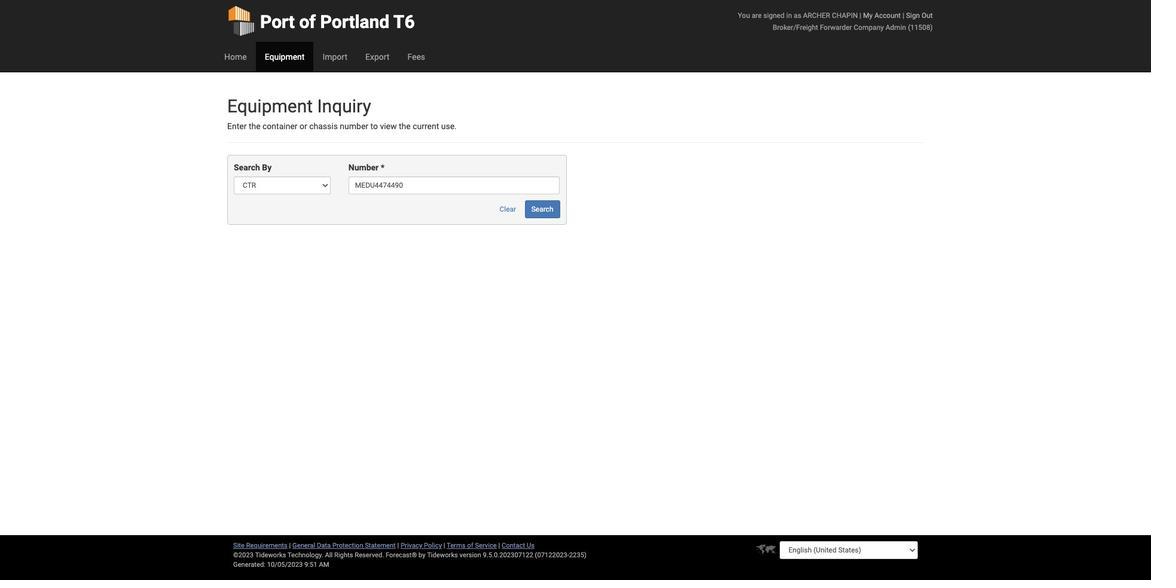 Task type: describe. For each thing, give the bounding box(es) containing it.
| left my
[[860, 11, 862, 20]]

as
[[794, 11, 802, 20]]

general
[[293, 542, 315, 550]]

you are signed in as archer chapin | my account | sign out broker/freight forwarder company admin (11508)
[[738, 11, 933, 32]]

technology.
[[288, 552, 323, 559]]

terms
[[447, 542, 466, 550]]

number
[[349, 163, 379, 173]]

2 the from the left
[[399, 121, 411, 131]]

my
[[864, 11, 873, 20]]

inquiry
[[317, 96, 371, 117]]

sign out link
[[906, 11, 933, 20]]

general data protection statement link
[[293, 542, 396, 550]]

rights
[[334, 552, 353, 559]]

t6
[[394, 11, 415, 32]]

clear
[[500, 205, 516, 214]]

view
[[380, 121, 397, 131]]

to
[[371, 121, 378, 131]]

equipment for equipment inquiry enter the container or chassis number to view the current use.
[[227, 96, 313, 117]]

archer
[[803, 11, 831, 20]]

of inside site requirements | general data protection statement | privacy policy | terms of service | contact us ©2023 tideworks technology. all rights reserved. forecast® by tideworks version 9.5.0.202307122 (07122023-2235) generated: 10/05/2023 9:51 am
[[467, 542, 474, 550]]

all
[[325, 552, 333, 559]]

clear button
[[493, 201, 523, 219]]

search by
[[234, 163, 272, 173]]

(07122023-
[[535, 552, 569, 559]]

use.
[[441, 121, 457, 131]]

search for search by
[[234, 163, 260, 173]]

by
[[262, 163, 272, 173]]

container
[[263, 121, 298, 131]]

statement
[[365, 542, 396, 550]]

site
[[233, 542, 245, 550]]

or
[[300, 121, 307, 131]]

am
[[319, 561, 329, 569]]

forecast®
[[386, 552, 417, 559]]

policy
[[424, 542, 442, 550]]

10/05/2023
[[267, 561, 303, 569]]

| left the general
[[289, 542, 291, 550]]

chapin
[[832, 11, 858, 20]]

2235)
[[569, 552, 587, 559]]

chassis
[[309, 121, 338, 131]]

generated:
[[233, 561, 266, 569]]

admin
[[886, 23, 907, 32]]

equipment for equipment
[[265, 52, 305, 62]]

sign
[[906, 11, 920, 20]]

import
[[323, 52, 348, 62]]

port of portland t6 link
[[227, 0, 415, 42]]

port
[[260, 11, 295, 32]]

forwarder
[[820, 23, 852, 32]]

are
[[752, 11, 762, 20]]



Task type: locate. For each thing, give the bounding box(es) containing it.
port of portland t6
[[260, 11, 415, 32]]

enter
[[227, 121, 247, 131]]

reserved.
[[355, 552, 384, 559]]

data
[[317, 542, 331, 550]]

import button
[[314, 42, 357, 72]]

1 the from the left
[[249, 121, 261, 131]]

in
[[787, 11, 792, 20]]

out
[[922, 11, 933, 20]]

signed
[[764, 11, 785, 20]]

current
[[413, 121, 439, 131]]

export
[[366, 52, 390, 62]]

0 horizontal spatial search
[[234, 163, 260, 173]]

equipment inquiry enter the container or chassis number to view the current use.
[[227, 96, 457, 131]]

site requirements link
[[233, 542, 288, 550]]

©2023 tideworks
[[233, 552, 286, 559]]

*
[[381, 163, 385, 173]]

search inside button
[[532, 205, 554, 214]]

export button
[[357, 42, 399, 72]]

number
[[340, 121, 369, 131]]

equipment button
[[256, 42, 314, 72]]

search right clear
[[532, 205, 554, 214]]

1 horizontal spatial of
[[467, 542, 474, 550]]

my account link
[[864, 11, 901, 20]]

fees button
[[399, 42, 434, 72]]

of right port
[[299, 11, 316, 32]]

equipment
[[265, 52, 305, 62], [227, 96, 313, 117]]

requirements
[[246, 542, 288, 550]]

you
[[738, 11, 750, 20]]

tideworks
[[427, 552, 458, 559]]

company
[[854, 23, 884, 32]]

| up tideworks
[[444, 542, 445, 550]]

| up 9.5.0.202307122
[[499, 542, 500, 550]]

|
[[860, 11, 862, 20], [903, 11, 905, 20], [289, 542, 291, 550], [398, 542, 399, 550], [444, 542, 445, 550], [499, 542, 500, 550]]

of up version
[[467, 542, 474, 550]]

(11508)
[[908, 23, 933, 32]]

1 horizontal spatial the
[[399, 121, 411, 131]]

search
[[234, 163, 260, 173], [532, 205, 554, 214]]

0 vertical spatial of
[[299, 11, 316, 32]]

of
[[299, 11, 316, 32], [467, 542, 474, 550]]

portland
[[320, 11, 390, 32]]

equipment up the "container"
[[227, 96, 313, 117]]

equipment inside popup button
[[265, 52, 305, 62]]

terms of service link
[[447, 542, 497, 550]]

| up forecast®
[[398, 542, 399, 550]]

us
[[527, 542, 535, 550]]

privacy policy link
[[401, 542, 442, 550]]

contact
[[502, 542, 525, 550]]

home button
[[215, 42, 256, 72]]

0 vertical spatial equipment
[[265, 52, 305, 62]]

1 vertical spatial search
[[532, 205, 554, 214]]

protection
[[333, 542, 363, 550]]

1 vertical spatial of
[[467, 542, 474, 550]]

9.5.0.202307122
[[483, 552, 534, 559]]

privacy
[[401, 542, 422, 550]]

the right enter
[[249, 121, 261, 131]]

broker/freight
[[773, 23, 819, 32]]

fees
[[408, 52, 425, 62]]

account
[[875, 11, 901, 20]]

service
[[475, 542, 497, 550]]

| left sign
[[903, 11, 905, 20]]

number *
[[349, 163, 385, 173]]

1 horizontal spatial search
[[532, 205, 554, 214]]

0 horizontal spatial the
[[249, 121, 261, 131]]

1 vertical spatial equipment
[[227, 96, 313, 117]]

site requirements | general data protection statement | privacy policy | terms of service | contact us ©2023 tideworks technology. all rights reserved. forecast® by tideworks version 9.5.0.202307122 (07122023-2235) generated: 10/05/2023 9:51 am
[[233, 542, 587, 569]]

search for search
[[532, 205, 554, 214]]

home
[[224, 52, 247, 62]]

search left by
[[234, 163, 260, 173]]

9:51
[[305, 561, 317, 569]]

version
[[460, 552, 481, 559]]

0 horizontal spatial of
[[299, 11, 316, 32]]

contact us link
[[502, 542, 535, 550]]

the right view
[[399, 121, 411, 131]]

the
[[249, 121, 261, 131], [399, 121, 411, 131]]

by
[[419, 552, 426, 559]]

equipment down port
[[265, 52, 305, 62]]

equipment inside equipment inquiry enter the container or chassis number to view the current use.
[[227, 96, 313, 117]]

Number * text field
[[349, 177, 560, 195]]

search button
[[525, 201, 560, 219]]

0 vertical spatial search
[[234, 163, 260, 173]]



Task type: vqa. For each thing, say whether or not it's contained in the screenshot.
Sign Out link
yes



